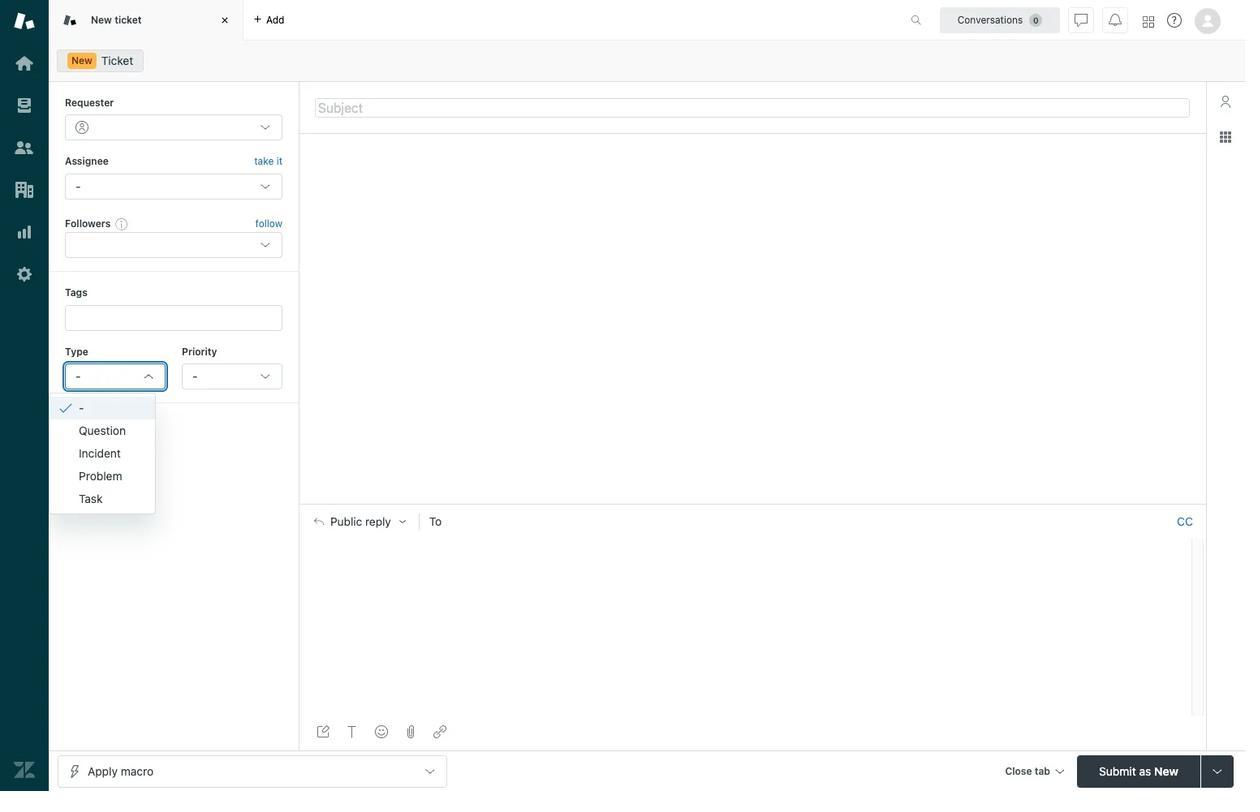 Task type: describe. For each thing, give the bounding box(es) containing it.
zendesk products image
[[1143, 16, 1154, 27]]

admin image
[[14, 264, 35, 285]]

type list box
[[49, 393, 156, 514]]

ticket
[[101, 54, 133, 67]]

question
[[79, 423, 126, 437]]

apply
[[88, 764, 118, 778]]

task option
[[50, 487, 155, 510]]

close tab
[[1005, 765, 1050, 777]]

button displays agent's chat status as invisible. image
[[1075, 13, 1088, 26]]

tab
[[1035, 765, 1050, 777]]

problem option
[[50, 465, 155, 487]]

- option
[[50, 397, 155, 419]]

close image
[[217, 12, 233, 28]]

apply macro
[[88, 764, 153, 778]]

type
[[65, 345, 88, 358]]

- button for type
[[65, 364, 166, 390]]

as
[[1139, 764, 1151, 778]]

minimize composer image
[[746, 498, 759, 511]]

tabs tab list
[[49, 0, 894, 41]]

ticket
[[115, 14, 142, 26]]

add link (cmd k) image
[[433, 726, 446, 739]]

secondary element
[[49, 45, 1245, 77]]

draft mode image
[[317, 726, 330, 739]]

apps image
[[1219, 131, 1232, 144]]

incident option
[[50, 442, 155, 465]]

new ticket
[[91, 14, 142, 26]]

public reply
[[330, 515, 391, 528]]

submit
[[1099, 764, 1136, 778]]

- for - popup button related to priority
[[192, 369, 198, 383]]

followers element
[[65, 232, 282, 258]]

submit as new
[[1099, 764, 1178, 778]]

notifications image
[[1109, 13, 1122, 26]]

tags
[[65, 287, 87, 299]]

reporting image
[[14, 222, 35, 243]]

- inside option
[[79, 401, 84, 414]]

add attachment image
[[404, 726, 417, 739]]

macro
[[121, 764, 153, 778]]

customer context image
[[1219, 95, 1232, 108]]

new ticket tab
[[49, 0, 244, 41]]

requester
[[65, 97, 114, 109]]

- for assignee element
[[75, 179, 81, 193]]

zendesk image
[[14, 760, 35, 781]]

add
[[266, 13, 284, 26]]

conversations button
[[940, 7, 1060, 33]]

priority
[[182, 345, 217, 358]]

incident
[[79, 446, 121, 460]]

take it
[[254, 155, 282, 168]]

cc button
[[1177, 515, 1193, 529]]



Task type: locate. For each thing, give the bounding box(es) containing it.
- for - popup button associated with type
[[75, 369, 81, 383]]

views image
[[14, 95, 35, 116]]

problem
[[79, 469, 122, 483]]

conversations
[[958, 13, 1023, 26]]

new inside secondary element
[[71, 54, 92, 67]]

main element
[[0, 0, 49, 791]]

zendesk support image
[[14, 11, 35, 32]]

insert emojis image
[[375, 726, 388, 739]]

question option
[[50, 419, 155, 442]]

- down type on the top left of the page
[[75, 369, 81, 383]]

- button for priority
[[182, 364, 282, 390]]

- button
[[65, 364, 166, 390], [182, 364, 282, 390]]

cc
[[1177, 515, 1193, 528]]

followers
[[65, 217, 111, 230]]

- button up - option
[[65, 364, 166, 390]]

1 - button from the left
[[65, 364, 166, 390]]

format text image
[[346, 726, 359, 739]]

- button down priority
[[182, 364, 282, 390]]

new
[[91, 14, 112, 26], [71, 54, 92, 67], [1154, 764, 1178, 778]]

organizations image
[[14, 179, 35, 200]]

- inside assignee element
[[75, 179, 81, 193]]

follow
[[255, 218, 282, 230]]

follow button
[[255, 217, 282, 231]]

Subject field
[[315, 98, 1190, 117]]

get help image
[[1167, 13, 1182, 28]]

new inside tab
[[91, 14, 112, 26]]

new left ticket
[[91, 14, 112, 26]]

reply
[[365, 515, 391, 528]]

displays possible ticket submission types image
[[1211, 765, 1224, 778]]

new for new ticket
[[91, 14, 112, 26]]

2 - button from the left
[[182, 364, 282, 390]]

-
[[75, 179, 81, 193], [75, 369, 81, 383], [192, 369, 198, 383], [79, 401, 84, 414]]

- down priority
[[192, 369, 198, 383]]

take it button
[[254, 154, 282, 170]]

0 horizontal spatial - button
[[65, 364, 166, 390]]

close tab button
[[998, 755, 1071, 790]]

1 vertical spatial new
[[71, 54, 92, 67]]

- up the question
[[79, 401, 84, 414]]

task
[[79, 492, 103, 505]]

2 vertical spatial new
[[1154, 764, 1178, 778]]

assignee element
[[65, 174, 282, 199]]

it
[[277, 155, 282, 168]]

0 vertical spatial new
[[91, 14, 112, 26]]

requester element
[[65, 115, 282, 141]]

close
[[1005, 765, 1032, 777]]

new left the ticket
[[71, 54, 92, 67]]

assignee
[[65, 155, 109, 168]]

add button
[[244, 0, 294, 40]]

public
[[330, 515, 362, 528]]

take
[[254, 155, 274, 168]]

new right as
[[1154, 764, 1178, 778]]

get started image
[[14, 53, 35, 74]]

public reply button
[[300, 505, 419, 539]]

to
[[429, 515, 442, 528]]

1 horizontal spatial - button
[[182, 364, 282, 390]]

new for new
[[71, 54, 92, 67]]

- down assignee
[[75, 179, 81, 193]]

tags element
[[65, 305, 282, 331]]

customers image
[[14, 137, 35, 158]]

info on adding followers image
[[115, 218, 128, 230]]



Task type: vqa. For each thing, say whether or not it's contained in the screenshot.
Displays possible ticket submission types "icon"
yes



